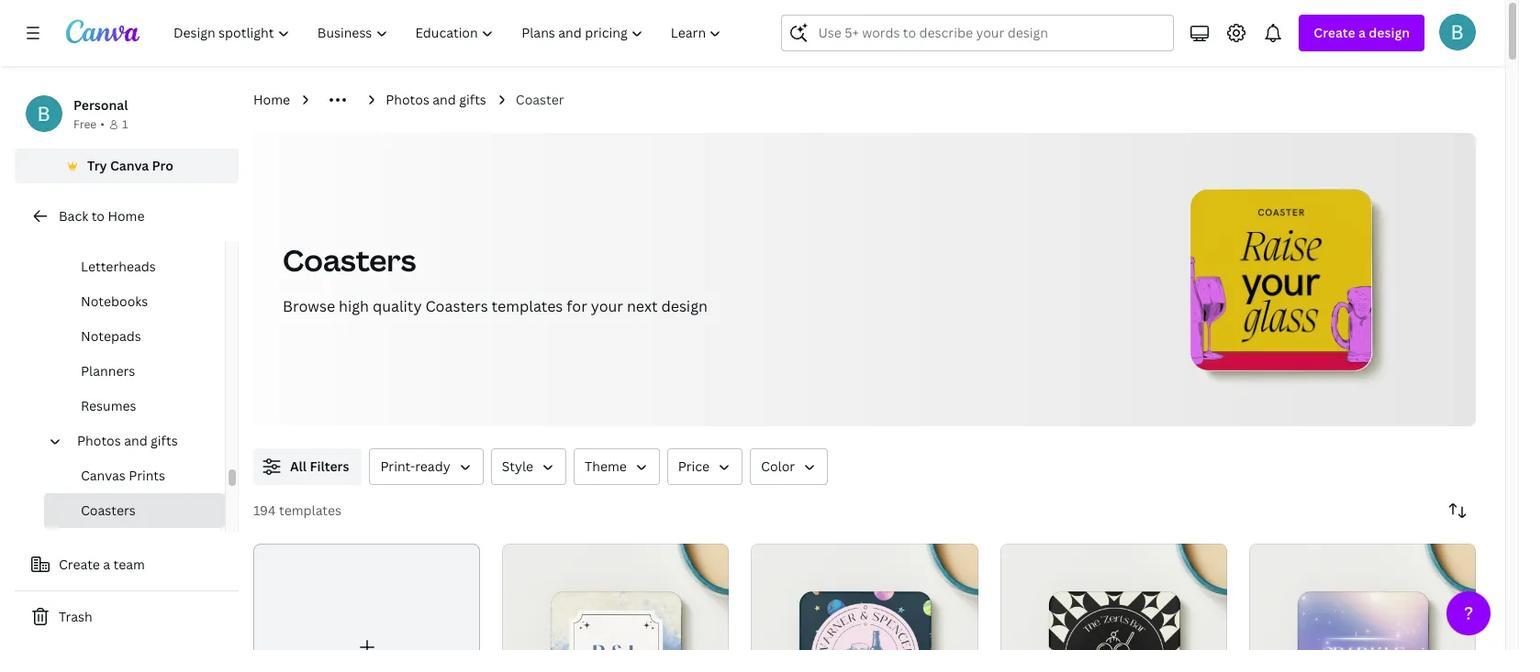 Task type: locate. For each thing, give the bounding box(es) containing it.
coasters up high
[[283, 240, 416, 280]]

home link
[[253, 90, 290, 110]]

1 vertical spatial and
[[124, 432, 147, 450]]

create for create a design
[[1314, 24, 1356, 41]]

0 horizontal spatial photos
[[77, 432, 121, 450]]

a for design
[[1359, 24, 1366, 41]]

0 horizontal spatial templates
[[279, 502, 341, 520]]

home
[[253, 91, 290, 108], [108, 207, 145, 225]]

1 horizontal spatial and
[[433, 91, 456, 108]]

templates left for
[[492, 296, 563, 317]]

1 horizontal spatial gifts
[[459, 91, 486, 108]]

color
[[761, 458, 795, 475]]

invoices
[[81, 223, 132, 240]]

templates down all filters button
[[279, 502, 341, 520]]

coasters
[[283, 240, 416, 280], [425, 296, 488, 317], [81, 502, 136, 520]]

1 horizontal spatial a
[[1359, 24, 1366, 41]]

photos down top level navigation "element"
[[386, 91, 429, 108]]

create a team
[[59, 556, 145, 574]]

gifts up 'prints'
[[151, 432, 178, 450]]

a inside dropdown button
[[1359, 24, 1366, 41]]

coasters down canvas
[[81, 502, 136, 520]]

photos and gifts down top level navigation "element"
[[386, 91, 486, 108]]

1 vertical spatial templates
[[279, 502, 341, 520]]

photos and gifts
[[386, 91, 486, 108], [77, 432, 178, 450]]

all filters
[[290, 458, 349, 475]]

Sort by button
[[1439, 493, 1476, 530]]

personal
[[73, 96, 128, 114]]

photos up canvas
[[77, 432, 121, 450]]

1 vertical spatial photos
[[77, 432, 121, 450]]

gifts left "coaster"
[[459, 91, 486, 108]]

1 horizontal spatial photos and gifts
[[386, 91, 486, 108]]

0 vertical spatial photos and gifts
[[386, 91, 486, 108]]

next
[[627, 296, 658, 317]]

prints
[[129, 467, 165, 485]]

ready
[[415, 458, 450, 475]]

notepads link
[[44, 319, 225, 354]]

coasters right the quality
[[425, 296, 488, 317]]

1 horizontal spatial coasters
[[283, 240, 416, 280]]

planners link
[[44, 354, 225, 389]]

photos
[[386, 91, 429, 108], [77, 432, 121, 450]]

a for team
[[103, 556, 110, 574]]

a inside button
[[103, 556, 110, 574]]

style button
[[491, 449, 566, 486]]

2 horizontal spatial coasters
[[425, 296, 488, 317]]

design
[[1369, 24, 1410, 41], [661, 296, 708, 317]]

1 vertical spatial gifts
[[151, 432, 178, 450]]

and down resumes link
[[124, 432, 147, 450]]

0 vertical spatial create
[[1314, 24, 1356, 41]]

dark blue and pink illustrative bar coaster image
[[751, 544, 978, 651]]

0 vertical spatial coasters
[[283, 240, 416, 280]]

0 horizontal spatial coasters
[[81, 502, 136, 520]]

1 vertical spatial design
[[661, 296, 708, 317]]

to
[[91, 207, 105, 225]]

canva
[[110, 157, 149, 174]]

templates
[[492, 296, 563, 317], [279, 502, 341, 520]]

free •
[[73, 117, 105, 132]]

browse
[[283, 296, 335, 317]]

0 vertical spatial templates
[[492, 296, 563, 317]]

Search search field
[[818, 16, 1162, 50]]

None search field
[[782, 15, 1174, 51]]

create inside create a team button
[[59, 556, 100, 574]]

and down top level navigation "element"
[[433, 91, 456, 108]]

photos inside button
[[77, 432, 121, 450]]

1 horizontal spatial create
[[1314, 24, 1356, 41]]

design left brad klo image on the right of the page
[[1369, 24, 1410, 41]]

canvas prints link
[[44, 459, 225, 494]]

brad klo image
[[1439, 14, 1476, 50]]

1 vertical spatial create
[[59, 556, 100, 574]]

notepads
[[81, 328, 141, 345]]

2 vertical spatial coasters
[[81, 502, 136, 520]]

free
[[73, 117, 97, 132]]

a
[[1359, 24, 1366, 41], [103, 556, 110, 574]]

1 vertical spatial a
[[103, 556, 110, 574]]

0 vertical spatial a
[[1359, 24, 1366, 41]]

1 horizontal spatial templates
[[492, 296, 563, 317]]

top level navigation element
[[162, 15, 738, 51]]

resumes link
[[44, 389, 225, 424]]

all
[[290, 458, 307, 475]]

filters
[[310, 458, 349, 475]]

design right next
[[661, 296, 708, 317]]

photos and gifts down resumes link
[[77, 432, 178, 450]]

1 horizontal spatial design
[[1369, 24, 1410, 41]]

planners
[[81, 363, 135, 380]]

invoices link
[[44, 215, 225, 250]]

0 horizontal spatial and
[[124, 432, 147, 450]]

canvas
[[81, 467, 126, 485]]

gifts
[[459, 91, 486, 108], [151, 432, 178, 450]]

0 horizontal spatial home
[[108, 207, 145, 225]]

and
[[433, 91, 456, 108], [124, 432, 147, 450]]

1 vertical spatial photos and gifts
[[77, 432, 178, 450]]

0 horizontal spatial create
[[59, 556, 100, 574]]

0 vertical spatial photos
[[386, 91, 429, 108]]

quality
[[373, 296, 422, 317]]

0 horizontal spatial design
[[661, 296, 708, 317]]

create inside create a design dropdown button
[[1314, 24, 1356, 41]]

coasters image
[[1084, 133, 1476, 427], [1191, 190, 1372, 371]]

team
[[113, 556, 145, 574]]

back
[[59, 207, 88, 225]]

blue abstract modern shape coaster image
[[502, 544, 729, 651]]

0 horizontal spatial a
[[103, 556, 110, 574]]

0 vertical spatial design
[[1369, 24, 1410, 41]]

create
[[1314, 24, 1356, 41], [59, 556, 100, 574]]

0 horizontal spatial photos and gifts
[[77, 432, 178, 450]]

aesthetic gradient purple & blue sparkle coaster image
[[1249, 544, 1476, 651]]

1 horizontal spatial photos
[[386, 91, 429, 108]]

print-ready button
[[369, 449, 483, 486]]

coaster
[[516, 91, 564, 108]]

0 vertical spatial home
[[253, 91, 290, 108]]

1 horizontal spatial home
[[253, 91, 290, 108]]

back to home link
[[15, 198, 239, 235]]

0 horizontal spatial gifts
[[151, 432, 178, 450]]



Task type: vqa. For each thing, say whether or not it's contained in the screenshot.
Gifts
yes



Task type: describe. For each thing, give the bounding box(es) containing it.
and inside button
[[124, 432, 147, 450]]

notebooks link
[[44, 285, 225, 319]]

black and white classy and refined business coaster image
[[1000, 544, 1227, 651]]

1
[[122, 117, 128, 132]]

gifts inside button
[[151, 432, 178, 450]]

create a design
[[1314, 24, 1410, 41]]

trash link
[[15, 599, 239, 636]]

resumes
[[81, 397, 136, 415]]

create a design button
[[1299, 15, 1425, 51]]

price
[[678, 458, 710, 475]]

0 vertical spatial and
[[433, 91, 456, 108]]

theme
[[585, 458, 627, 475]]

high
[[339, 296, 369, 317]]

canvas prints
[[81, 467, 165, 485]]

1 vertical spatial home
[[108, 207, 145, 225]]

photos and gifts button
[[70, 424, 214, 459]]

1 vertical spatial coasters
[[425, 296, 488, 317]]

try
[[87, 157, 107, 174]]

194
[[253, 502, 276, 520]]

browse high quality coasters templates for your next design
[[283, 296, 708, 317]]

letterheads link
[[44, 250, 225, 285]]

style
[[502, 458, 533, 475]]

notebooks
[[81, 293, 148, 310]]

letterheads
[[81, 258, 156, 275]]

try canva pro
[[87, 157, 173, 174]]

design inside dropdown button
[[1369, 24, 1410, 41]]

photos and gifts inside button
[[77, 432, 178, 450]]

trash
[[59, 609, 92, 626]]

for
[[567, 296, 587, 317]]

0 vertical spatial gifts
[[459, 91, 486, 108]]

your
[[591, 296, 623, 317]]

color button
[[750, 449, 828, 486]]

theme button
[[574, 449, 660, 486]]

create for create a team
[[59, 556, 100, 574]]

create a team button
[[15, 547, 239, 584]]

pro
[[152, 157, 173, 174]]

back to home
[[59, 207, 145, 225]]

print-
[[380, 458, 415, 475]]

try canva pro button
[[15, 149, 239, 184]]

print-ready
[[380, 458, 450, 475]]

all filters button
[[253, 449, 362, 486]]

price button
[[667, 449, 743, 486]]

•
[[100, 117, 105, 132]]

194 templates
[[253, 502, 341, 520]]



